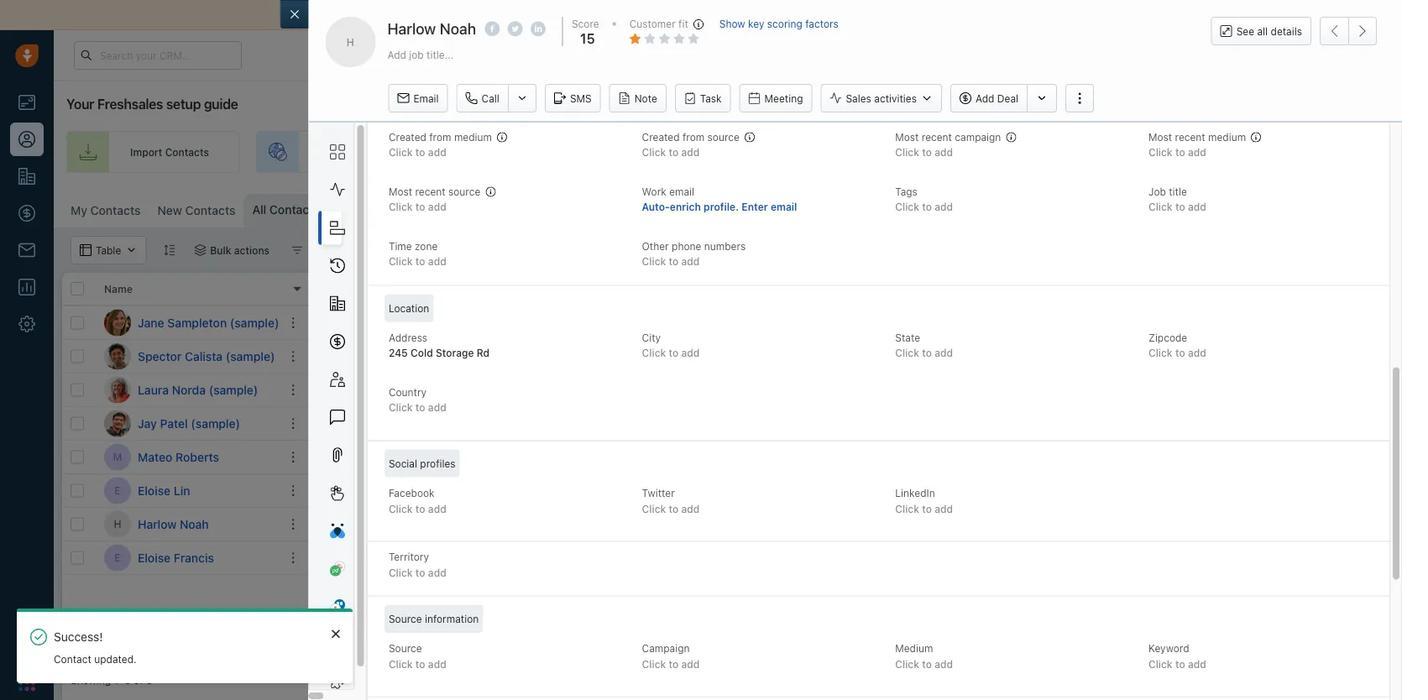Task type: vqa. For each thing, say whether or not it's contained in the screenshot.
topmost Harlow Noah
yes



Task type: describe. For each thing, give the bounding box(es) containing it.
my
[[71, 204, 87, 218]]

0 vertical spatial import
[[535, 8, 572, 22]]

to inside country click to add
[[415, 402, 425, 414]]

filter by button
[[281, 236, 360, 265]]

meeting
[[765, 92, 803, 104]]

sequence
[[1022, 146, 1069, 158]]

h inside dialog
[[347, 36, 354, 48]]

1 vertical spatial email
[[771, 201, 797, 213]]

to inside zipcode click to add
[[1176, 348, 1185, 359]]

press space to select this row. row containing mateo roberts
[[62, 441, 314, 475]]

click to add for created from source
[[642, 147, 700, 158]]

container_wx8msf4aqz5i3rn1 image for the 'filter by' button
[[292, 244, 303, 256]]

press space to select this row. row containing harlow noah
[[62, 508, 314, 542]]

harlow noah dialog
[[280, 0, 1403, 701]]

press space to select this row. row containing lauranordasample@gmail.com
[[314, 374, 1395, 407]]

noah inside dialog
[[440, 19, 476, 37]]

task
[[700, 92, 722, 104]]

sales activities
[[846, 92, 917, 104]]

eloiselin621@gmail.com
[[323, 483, 436, 495]]

Search your CRM... text field
[[74, 41, 242, 70]]

team
[[823, 146, 848, 158]]

h inside row
[[114, 519, 121, 530]]

showing
[[71, 675, 111, 686]]

press space to select this row. row containing laura norda (sample)
[[62, 374, 314, 407]]

add inside other phone numbers click to add
[[681, 256, 700, 268]]

sales activities button up the team on the right top of page
[[821, 84, 943, 113]]

2 leads from the left
[[758, 146, 784, 158]]

source click to add
[[388, 643, 446, 670]]

0 horizontal spatial 8
[[146, 675, 153, 686]]

call button
[[457, 84, 508, 113]]

techcave (sample)
[[1205, 351, 1294, 362]]

click inside country click to add
[[388, 402, 413, 414]]

4
[[1328, 41, 1335, 53]]

freshsales
[[97, 96, 163, 112]]

your
[[66, 96, 94, 112]]

state
[[895, 332, 920, 344]]

add inside facebook click to add
[[428, 503, 446, 515]]

click to add for created from medium
[[388, 147, 446, 158]]

bring in website leads
[[320, 146, 427, 158]]

63 grid
[[62, 271, 1395, 660]]

+ click to add for mateoroberts871@gmail.com
[[449, 450, 514, 462]]

all contacts link
[[252, 202, 320, 218]]

sampleton
[[167, 316, 227, 330]]

to inside other phone numbers click to add
[[669, 256, 679, 268]]

phone
[[672, 240, 701, 252]]

sales for sales owner
[[953, 283, 979, 295]]

medium for most recent medium
[[1208, 131, 1246, 143]]

activity
[[600, 283, 637, 295]]

click inside source click to add
[[388, 659, 413, 670]]

to inside 'time zone click to add'
[[415, 256, 425, 268]]

press space to select this row. row containing harlownoah1@gmail.com
[[314, 508, 1395, 542]]

showing 1–8 of 8
[[71, 675, 153, 686]]

most recent medium
[[1149, 131, 1246, 143]]

facebook
[[388, 487, 434, 499]]

+ click to add for eloiselin621@gmail.com
[[449, 483, 514, 495]]

your for set
[[1214, 146, 1235, 158]]

(sample) for jane sampleton (sample)
[[230, 316, 279, 330]]

rd
[[477, 348, 489, 359]]

pipeline
[[1266, 146, 1304, 158]]

title...
[[427, 49, 454, 61]]

set up your sales pipeline
[[1180, 146, 1304, 158]]

to inside source click to add
[[415, 659, 425, 670]]

facebook circled image
[[485, 19, 500, 37]]

jaypatelsample@gmail.com link
[[323, 415, 452, 433]]

spector
[[138, 349, 182, 363]]

zone
[[415, 240, 437, 252]]

noah inside "63" grid
[[180, 517, 209, 531]]

task button
[[675, 84, 731, 113]]

245
[[388, 348, 408, 359]]

all for see
[[1258, 25, 1269, 37]]

route leads to your team
[[727, 146, 848, 158]]

import for import contacts link
[[130, 146, 162, 158]]

you
[[694, 8, 715, 22]]

email
[[414, 92, 439, 104]]

recent for campaign
[[922, 131, 952, 143]]

tags for tags click to add
[[895, 186, 918, 197]]

click to add for most recent medium
[[1149, 147, 1207, 158]]

import contacts button
[[1156, 194, 1266, 223]]

12 more... button
[[373, 199, 454, 223]]

deal
[[998, 92, 1019, 104]]

francis
[[174, 551, 214, 565]]

website
[[360, 146, 398, 158]]

key
[[748, 18, 765, 30]]

1 horizontal spatial sales
[[994, 146, 1019, 158]]

to inside 'campaign click to add'
[[669, 659, 679, 670]]

new contacts
[[158, 204, 236, 218]]

source information
[[388, 613, 479, 625]]

my contacts
[[71, 204, 141, 218]]

all for import
[[575, 8, 588, 22]]

harlow inside dialog
[[388, 19, 436, 37]]

63
[[701, 348, 717, 364]]

press space to select this row. row containing mateoroberts871@gmail.com
[[314, 441, 1395, 475]]

country
[[388, 386, 426, 398]]

+ for mateoroberts871@gmail.com
[[449, 450, 455, 462]]

social
[[388, 458, 417, 470]]

job title click to add
[[1149, 186, 1207, 213]]

12 more...
[[396, 205, 445, 217]]

your inside route leads to your team link
[[799, 146, 821, 158]]

from for created from medium
[[429, 131, 451, 143]]

by
[[338, 244, 350, 256]]

1 leads from the left
[[401, 146, 427, 158]]

press space to select this row. row containing eloise francis
[[62, 542, 314, 575]]

actions
[[234, 244, 270, 256]]

created from medium
[[388, 131, 492, 143]]

click inside facebook click to add
[[388, 503, 413, 515]]

tags click to add
[[895, 186, 953, 213]]

(sample) inside 63 row group
[[1252, 351, 1294, 362]]

address
[[388, 332, 427, 344]]

score 15
[[572, 18, 600, 47]]

add inside twitter click to add
[[681, 503, 700, 515]]

more...
[[410, 205, 445, 217]]

close image
[[1378, 11, 1386, 19]]

medium
[[895, 643, 933, 655]]

customer fit
[[630, 18, 689, 30]]

medium for created from medium
[[454, 131, 492, 143]]

most recent campaign
[[895, 131, 1001, 143]]

press space to select this row. row containing spector calista (sample)
[[62, 340, 314, 374]]

phone image
[[18, 637, 35, 654]]

add inside source click to add
[[428, 659, 446, 670]]

see all details
[[1237, 25, 1303, 37]]

click to add for most recent campaign
[[895, 147, 953, 158]]

zipcode click to add
[[1149, 332, 1207, 359]]

all contacts 8
[[252, 203, 335, 217]]

add inside territory click to add
[[428, 567, 446, 579]]

close image
[[332, 629, 340, 639]]

data
[[650, 8, 675, 22]]

in
[[349, 146, 357, 158]]

click inside tags click to add
[[895, 201, 919, 213]]

eloise lin
[[138, 484, 190, 498]]

63 row group
[[314, 307, 1395, 575]]

created for created from source
[[642, 131, 680, 143]]

social profiles
[[388, 458, 455, 470]]

eloise francis
[[138, 551, 214, 565]]

status
[[1079, 283, 1111, 295]]

keyword click to add
[[1149, 643, 1207, 670]]

jane sampleton (sample)
[[138, 316, 279, 330]]

laura
[[138, 383, 169, 397]]

import contacts for import contacts button
[[1178, 202, 1257, 214]]

sms button
[[545, 84, 601, 113]]

press space to select this row. row containing eloiselin621@gmail.com
[[314, 475, 1395, 508]]

your for import
[[591, 8, 616, 22]]

tags for tags
[[827, 283, 850, 295]]

(sample) for laura norda (sample)
[[209, 383, 258, 397]]

click inside "city click to add"
[[642, 348, 666, 359]]

job
[[409, 49, 424, 61]]

job
[[1149, 186, 1166, 197]]

m
[[113, 451, 122, 463]]

add inside zipcode click to add
[[1188, 348, 1207, 359]]

sales for set
[[1238, 146, 1263, 158]]

press space to select this row. row containing eloisefrancis23@gmail.com
[[314, 542, 1395, 575]]

click inside other phone numbers click to add
[[642, 256, 666, 268]]

state click to add
[[895, 332, 953, 359]]

add inside "city click to add"
[[681, 348, 700, 359]]

set
[[1180, 146, 1196, 158]]

click inside 'time zone click to add'
[[388, 256, 413, 268]]

to inside "city click to add"
[[669, 348, 679, 359]]

your freshsales setup guide
[[66, 96, 238, 112]]

score for score 15
[[572, 18, 600, 30]]

eloiselin621@gmail.com link
[[323, 482, 436, 500]]

source for click
[[388, 643, 422, 655]]



Task type: locate. For each thing, give the bounding box(es) containing it.
0 vertical spatial source
[[707, 131, 740, 143]]

factors
[[806, 18, 839, 30]]

add inside country click to add
[[428, 402, 446, 414]]

work inside work email auto-enrich profile. enter email
[[642, 186, 666, 197]]

press space to select this row. row containing jane sampleton (sample)
[[62, 307, 314, 340]]

noah up francis
[[180, 517, 209, 531]]

1 created from the left
[[388, 131, 426, 143]]

0 horizontal spatial from
[[429, 131, 451, 143]]

your left the team on the right top of page
[[799, 146, 821, 158]]

1 vertical spatial tags
[[827, 283, 850, 295]]

click inside job title click to add
[[1149, 201, 1173, 213]]

filter
[[310, 244, 335, 256]]

1 vertical spatial 8
[[146, 675, 153, 686]]

medium
[[454, 131, 492, 143], [1208, 131, 1246, 143]]

work for work email auto-enrich profile. enter email
[[642, 186, 666, 197]]

score down other phone numbers click to add
[[701, 283, 729, 295]]

contacts down "setup"
[[165, 146, 209, 158]]

0 vertical spatial 8
[[328, 204, 335, 216]]

import right twitter circled image
[[535, 8, 572, 22]]

8 right of
[[146, 675, 153, 686]]

recent up more... at the top left of page
[[415, 186, 445, 197]]

4 link
[[1313, 39, 1340, 68]]

created
[[388, 131, 426, 143], [642, 131, 680, 143]]

recent for source
[[415, 186, 445, 197]]

source for information
[[388, 613, 422, 625]]

1 horizontal spatial most
[[895, 131, 919, 143]]

0 horizontal spatial created
[[388, 131, 426, 143]]

1 horizontal spatial container_wx8msf4aqz5i3rn1 image
[[292, 244, 303, 256]]

harlow noah up title...
[[388, 19, 476, 37]]

0 horizontal spatial recent
[[415, 186, 445, 197]]

1 horizontal spatial h
[[347, 36, 354, 48]]

sales inside "63" grid
[[953, 283, 979, 295]]

click to add down most recent medium
[[1149, 147, 1207, 158]]

8 up filter by
[[328, 204, 335, 216]]

j image left jay
[[104, 410, 131, 437]]

0 horizontal spatial sales
[[619, 8, 647, 22]]

click to add down created from source
[[642, 147, 700, 158]]

0 vertical spatial noah
[[440, 19, 476, 37]]

0 horizontal spatial all
[[575, 8, 588, 22]]

most for most recent campaign
[[895, 131, 919, 143]]

2 + click to add from the top
[[449, 483, 514, 495]]

2 horizontal spatial from
[[823, 8, 849, 22]]

0 vertical spatial tags
[[895, 186, 918, 197]]

+ down profiles
[[449, 483, 455, 495]]

work inside "63" grid
[[449, 283, 474, 295]]

source up 12 more... button on the left top of the page
[[448, 186, 480, 197]]

click to add down "most recent campaign"
[[895, 147, 953, 158]]

j image for jane sampleton (sample)
[[104, 310, 131, 336]]

0 vertical spatial add
[[388, 49, 407, 61]]

to inside territory click to add
[[415, 567, 425, 579]]

cell
[[692, 307, 818, 339], [944, 307, 1070, 339], [1196, 307, 1322, 339], [1322, 307, 1395, 339], [1322, 340, 1395, 373], [566, 374, 692, 407], [692, 374, 818, 407], [818, 374, 944, 407], [944, 374, 1070, 407], [1070, 374, 1196, 407], [1196, 374, 1322, 407], [1322, 374, 1395, 407], [566, 407, 692, 440], [692, 407, 818, 440], [818, 407, 944, 440], [944, 407, 1070, 440], [1070, 407, 1196, 440], [1196, 407, 1322, 440], [1322, 407, 1395, 440], [566, 441, 692, 474], [692, 441, 818, 474], [818, 441, 944, 474], [944, 441, 1070, 474], [1070, 441, 1196, 474], [1196, 441, 1322, 474], [1322, 441, 1395, 474], [1070, 475, 1196, 507], [1196, 475, 1322, 507], [1322, 475, 1395, 507], [1070, 508, 1196, 541], [1196, 508, 1322, 541], [1322, 508, 1395, 541], [1322, 542, 1395, 575]]

press space to select this row. row containing 63
[[314, 340, 1395, 374]]

from
[[823, 8, 849, 22], [429, 131, 451, 143], [682, 131, 705, 143]]

+ for eloiselin621@gmail.com
[[449, 483, 455, 495]]

score up 15 button at left top
[[572, 18, 600, 30]]

other
[[642, 240, 669, 252]]

1 + click to add from the top
[[449, 450, 514, 462]]

0 horizontal spatial import contacts
[[130, 146, 209, 158]]

email right enter
[[771, 201, 797, 213]]

sales left "owner"
[[953, 283, 979, 295]]

note
[[635, 92, 658, 104]]

leads
[[401, 146, 427, 158], [758, 146, 784, 158]]

1 horizontal spatial add
[[976, 92, 995, 104]]

add left deal
[[976, 92, 995, 104]]

source down source information
[[388, 643, 422, 655]]

1 horizontal spatial your
[[799, 146, 821, 158]]

eloise lin link
[[138, 483, 190, 499]]

jay
[[138, 417, 157, 431]]

my contacts button
[[62, 194, 149, 228], [71, 204, 141, 218]]

0 horizontal spatial email
[[669, 186, 694, 197]]

laura norda (sample)
[[138, 383, 258, 397]]

add inside the medium click to add
[[935, 659, 953, 670]]

0 horizontal spatial work
[[449, 283, 474, 295]]

1 horizontal spatial recent
[[922, 131, 952, 143]]

twitter circled image
[[508, 19, 523, 37]]

to inside linkedin click to add
[[922, 503, 932, 515]]

freshworks switcher image
[[18, 675, 35, 692]]

click inside twitter click to add
[[642, 503, 666, 515]]

click inside 'campaign click to add'
[[642, 659, 666, 670]]

source up source click to add
[[388, 613, 422, 625]]

click inside territory click to add
[[388, 567, 413, 579]]

linkedin click to add
[[895, 487, 953, 515]]

import down title
[[1178, 202, 1211, 214]]

success!
[[54, 630, 103, 644]]

your right up in the top right of the page
[[1214, 146, 1235, 158]]

medium down call link at the top
[[454, 131, 492, 143]]

0 vertical spatial email
[[669, 186, 694, 197]]

harlow noah up "eloise francis"
[[138, 517, 209, 531]]

all right see
[[1258, 25, 1269, 37]]

activities
[[875, 92, 917, 104]]

lin
[[174, 484, 190, 498]]

press space to select this row. row containing jaypatelsample@gmail.com
[[314, 407, 1395, 441]]

bulk actions button
[[183, 236, 281, 265]]

2 medium from the left
[[1208, 131, 1246, 143]]

show key scoring factors
[[720, 18, 839, 30]]

campaign
[[642, 643, 690, 655]]

medium up set up your sales pipeline
[[1208, 131, 1246, 143]]

eloise for eloise francis
[[138, 551, 171, 565]]

next activity
[[575, 283, 637, 295]]

created down note
[[642, 131, 680, 143]]

2 source from the top
[[388, 643, 422, 655]]

0 horizontal spatial score
[[572, 18, 600, 30]]

harlow inside press space to select this row. row
[[138, 517, 177, 531]]

mateo roberts
[[138, 450, 219, 464]]

tags inside tags click to add
[[895, 186, 918, 197]]

1 vertical spatial e
[[115, 552, 121, 564]]

1 vertical spatial +
[[449, 483, 455, 495]]

0 horizontal spatial most
[[388, 186, 412, 197]]

spectorcalista@gmail.com link
[[323, 348, 447, 366]]

tags inside "63" grid
[[827, 283, 850, 295]]

from down email at the top of the page
[[429, 131, 451, 143]]

zipcode
[[1149, 332, 1188, 344]]

1 horizontal spatial email
[[771, 201, 797, 213]]

sales left data
[[619, 8, 647, 22]]

storage
[[436, 348, 474, 359]]

2 eloise from the top
[[138, 551, 171, 565]]

contacts right new
[[185, 204, 236, 218]]

guide
[[204, 96, 238, 112]]

0 vertical spatial harlow noah
[[388, 19, 476, 37]]

linkedin circled image
[[531, 19, 546, 37]]

+ click to add
[[449, 450, 514, 462], [449, 483, 514, 495]]

1 eloise from the top
[[138, 484, 171, 498]]

add inside job title click to add
[[1188, 201, 1207, 213]]

1 horizontal spatial source
[[707, 131, 740, 143]]

1 vertical spatial noah
[[180, 517, 209, 531]]

name row
[[62, 273, 314, 307]]

e left eloise francis link at bottom
[[115, 552, 121, 564]]

import all your sales data link
[[535, 8, 678, 22]]

add inside 'campaign click to add'
[[681, 659, 700, 670]]

leads down created from medium
[[401, 146, 427, 158]]

2 container_wx8msf4aqz5i3rn1 image from the left
[[292, 244, 303, 256]]

(sample) inside 'link'
[[230, 316, 279, 330]]

1 horizontal spatial work
[[642, 186, 666, 197]]

j image left jane
[[104, 310, 131, 336]]

1 horizontal spatial noah
[[440, 19, 476, 37]]

source for created from source
[[707, 131, 740, 143]]

from right start
[[823, 8, 849, 22]]

to inside the medium click to add
[[922, 659, 932, 670]]

0 vertical spatial source
[[388, 613, 422, 625]]

2 horizontal spatial import
[[1178, 202, 1211, 214]]

1 vertical spatial source
[[448, 186, 480, 197]]

eloise left "lin"
[[138, 484, 171, 498]]

mateoroberts871@gmail.com
[[323, 450, 461, 462]]

0 horizontal spatial medium
[[454, 131, 492, 143]]

import contacts down "setup"
[[130, 146, 209, 158]]

0 horizontal spatial sales
[[846, 92, 872, 104]]

harlow noah
[[388, 19, 476, 37], [138, 517, 209, 531]]

2 horizontal spatial sales
[[1238, 146, 1263, 158]]

lauranordasample@gmail.com
[[323, 383, 465, 394]]

0 vertical spatial +
[[449, 450, 455, 462]]

press space to select this row. row containing janesampleton@gmail.com
[[314, 307, 1395, 340]]

sales for sales activities
[[846, 92, 872, 104]]

most for most recent medium
[[1149, 131, 1172, 143]]

container_wx8msf4aqz5i3rn1 image for the bulk actions "button" at left top
[[194, 244, 206, 256]]

press space to select this row. row containing eloise lin
[[62, 475, 314, 508]]

most up job
[[1149, 131, 1172, 143]]

noah up title...
[[440, 19, 476, 37]]

created from source
[[642, 131, 740, 143]]

click inside keyword click to add
[[1149, 659, 1173, 670]]

source for most recent source
[[448, 186, 480, 197]]

1 horizontal spatial 8
[[328, 204, 335, 216]]

2 horizontal spatial most
[[1149, 131, 1172, 143]]

title
[[1169, 186, 1187, 197]]

0 vertical spatial eloise
[[138, 484, 171, 498]]

(sample) right techcave on the bottom of the page
[[1252, 351, 1294, 362]]

1–8
[[114, 675, 131, 686]]

click inside zipcode click to add
[[1149, 348, 1173, 359]]

1 horizontal spatial harlow noah
[[388, 19, 476, 37]]

1 medium from the left
[[454, 131, 492, 143]]

j image
[[104, 310, 131, 336], [104, 410, 131, 437]]

2 vertical spatial import
[[1178, 202, 1211, 214]]

+ click to add down profiles
[[449, 483, 514, 495]]

0 horizontal spatial add
[[388, 49, 407, 61]]

0 horizontal spatial import
[[130, 146, 162, 158]]

eloise francis link
[[138, 550, 214, 567]]

to inside 'state click to add'
[[922, 348, 932, 359]]

send email image
[[1237, 49, 1248, 62]]

to inside keyword click to add
[[1176, 659, 1185, 670]]

l image
[[104, 377, 131, 404]]

cold
[[410, 348, 433, 359]]

1 e from the top
[[115, 485, 121, 497]]

0 horizontal spatial tags
[[827, 283, 850, 295]]

click to add down created from medium
[[388, 147, 446, 158]]

add inside 'state click to add'
[[935, 348, 953, 359]]

sales for import
[[619, 8, 647, 22]]

score inside harlow noah dialog
[[572, 18, 600, 30]]

container_wx8msf4aqz5i3rn1 image left filter
[[292, 244, 303, 256]]

don't
[[718, 8, 747, 22]]

new
[[158, 204, 182, 218]]

0 horizontal spatial container_wx8msf4aqz5i3rn1 image
[[194, 244, 206, 256]]

import all your sales data so you don't have to start from scratch.
[[535, 8, 897, 22]]

(sample) for spector calista (sample)
[[226, 349, 275, 363]]

source
[[388, 613, 422, 625], [388, 643, 422, 655]]

add inside 'time zone click to add'
[[428, 256, 446, 268]]

2 j image from the top
[[104, 410, 131, 437]]

route leads to your team link
[[663, 131, 878, 173]]

eloise for eloise lin
[[138, 484, 171, 498]]

1 vertical spatial all
[[1258, 25, 1269, 37]]

enter
[[742, 201, 768, 213]]

email up enrich
[[669, 186, 694, 197]]

created up website
[[388, 131, 426, 143]]

janesampleton@gmail.com link
[[323, 314, 450, 332]]

score for score
[[701, 283, 729, 295]]

0 horizontal spatial leads
[[401, 146, 427, 158]]

press space to select this row. row
[[62, 307, 314, 340], [314, 307, 1395, 340], [62, 340, 314, 374], [314, 340, 1395, 374], [62, 374, 314, 407], [314, 374, 1395, 407], [62, 407, 314, 441], [314, 407, 1395, 441], [62, 441, 314, 475], [314, 441, 1395, 475], [62, 475, 314, 508], [314, 475, 1395, 508], [62, 508, 314, 542], [314, 508, 1395, 542], [62, 542, 314, 575], [314, 542, 1395, 575]]

8 inside "all contacts 8"
[[328, 204, 335, 216]]

row group containing jane sampleton (sample)
[[62, 307, 314, 575]]

1 horizontal spatial medium
[[1208, 131, 1246, 143]]

3684945781 link
[[449, 348, 510, 366]]

row group inside "63" grid
[[62, 307, 314, 575]]

so
[[678, 8, 691, 22]]

add inside linkedin click to add
[[935, 503, 953, 515]]

techcave (sample) link
[[1205, 351, 1294, 362]]

eloisefrancis23@gmail.com
[[323, 551, 453, 562]]

import contacts inside button
[[1178, 202, 1257, 214]]

jaypatelsample@gmail.com
[[323, 416, 452, 428]]

work up the address 245 cold storage rd
[[449, 283, 474, 295]]

container_wx8msf4aqz5i3rn1 image left bulk
[[194, 244, 206, 256]]

all up 15 button at left top
[[575, 8, 588, 22]]

emails
[[323, 283, 355, 295]]

add
[[388, 49, 407, 61], [976, 92, 995, 104]]

calista
[[185, 349, 223, 363]]

import contacts down title
[[1178, 202, 1257, 214]]

0 vertical spatial import contacts
[[130, 146, 209, 158]]

fit
[[679, 18, 689, 30]]

(sample) for jay patel (sample)
[[191, 417, 240, 431]]

1 vertical spatial source
[[388, 643, 422, 655]]

0 vertical spatial + click to add
[[449, 450, 514, 462]]

0 vertical spatial e
[[115, 485, 121, 497]]

0 horizontal spatial your
[[591, 8, 616, 22]]

source inside source click to add
[[388, 643, 422, 655]]

(sample) down laura norda (sample) link
[[191, 417, 240, 431]]

1 container_wx8msf4aqz5i3rn1 image from the left
[[194, 244, 206, 256]]

most recent source
[[388, 186, 480, 197]]

0 vertical spatial sales
[[846, 92, 872, 104]]

1 horizontal spatial import
[[535, 8, 572, 22]]

details
[[1271, 25, 1303, 37]]

add job title...
[[388, 49, 454, 61]]

work up the auto-
[[642, 186, 666, 197]]

2 horizontal spatial your
[[1214, 146, 1235, 158]]

1 + from the top
[[449, 450, 455, 462]]

most down activities
[[895, 131, 919, 143]]

8
[[328, 204, 335, 216], [146, 675, 153, 686]]

email
[[669, 186, 694, 197], [771, 201, 797, 213]]

leads right route
[[758, 146, 784, 158]]

mateoroberts871@gmail.com link
[[323, 448, 461, 466]]

sales right create
[[994, 146, 1019, 158]]

spector calista (sample) link
[[138, 348, 275, 365]]

contact updated.
[[54, 654, 137, 666]]

add inside keyword click to add
[[1188, 659, 1207, 670]]

s image
[[104, 343, 131, 370]]

harlownoah1@gmail.com link
[[323, 516, 440, 534]]

phone element
[[10, 628, 44, 662]]

click to add down the most recent source
[[388, 201, 446, 213]]

e for eloise francis
[[115, 552, 121, 564]]

0 vertical spatial harlow
[[388, 19, 436, 37]]

contacts inside button
[[1213, 202, 1257, 214]]

import for import contacts button
[[1178, 202, 1211, 214]]

all inside see all details button
[[1258, 25, 1269, 37]]

+
[[449, 450, 455, 462], [449, 483, 455, 495]]

created for created from medium
[[388, 131, 426, 143]]

1 vertical spatial work
[[449, 283, 474, 295]]

0 vertical spatial score
[[572, 18, 600, 30]]

to inside tags click to add
[[922, 201, 932, 213]]

numbers
[[704, 240, 746, 252]]

1 vertical spatial add
[[976, 92, 995, 104]]

click inside the medium click to add
[[895, 659, 919, 670]]

sales inside harlow noah dialog
[[846, 92, 872, 104]]

auto-
[[642, 201, 670, 213]]

harlow down the "eloise lin" link
[[138, 517, 177, 531]]

row group
[[62, 307, 314, 575]]

source up route
[[707, 131, 740, 143]]

recent up set
[[1175, 131, 1206, 143]]

1 horizontal spatial leads
[[758, 146, 784, 158]]

add for add job title...
[[388, 49, 407, 61]]

click to add for most recent source
[[388, 201, 446, 213]]

territory click to add
[[388, 551, 446, 579]]

+ right social on the bottom left of the page
[[449, 450, 455, 462]]

1 horizontal spatial sales
[[953, 283, 979, 295]]

1 vertical spatial score
[[701, 283, 729, 295]]

0 horizontal spatial harlow
[[138, 517, 177, 531]]

0 horizontal spatial h
[[114, 519, 121, 530]]

filter by
[[310, 244, 350, 256]]

add left job
[[388, 49, 407, 61]]

0 horizontal spatial source
[[448, 186, 480, 197]]

click inside 'state click to add'
[[895, 348, 919, 359]]

sales
[[846, 92, 872, 104], [953, 283, 979, 295]]

most for most recent source
[[388, 186, 412, 197]]

to inside facebook click to add
[[415, 503, 425, 515]]

contacts right all
[[270, 203, 320, 217]]

import inside button
[[1178, 202, 1211, 214]]

most
[[895, 131, 919, 143], [1149, 131, 1172, 143], [388, 186, 412, 197]]

+ click to add right social on the bottom left of the page
[[449, 450, 514, 462]]

sales left activities
[[846, 92, 872, 104]]

1 vertical spatial + click to add
[[449, 483, 514, 495]]

from down task button at the top
[[682, 131, 705, 143]]

import down your freshsales setup guide
[[130, 146, 162, 158]]

sales activities button up "most recent campaign"
[[821, 84, 951, 113]]

0 vertical spatial h
[[347, 36, 354, 48]]

add inside tags click to add
[[935, 201, 953, 213]]

contacts right my
[[90, 204, 141, 218]]

container_wx8msf4aqz5i3rn1 image inside the 'filter by' button
[[292, 244, 303, 256]]

jane
[[138, 316, 164, 330]]

1 horizontal spatial created
[[642, 131, 680, 143]]

show key scoring factors link
[[720, 17, 839, 48]]

press space to select this row. row containing jay patel (sample)
[[62, 407, 314, 441]]

container_wx8msf4aqz5i3rn1 image
[[194, 244, 206, 256], [292, 244, 303, 256]]

score inside "63" grid
[[701, 283, 729, 295]]

medium click to add
[[895, 643, 953, 670]]

(sample) right the sampleton
[[230, 316, 279, 330]]

eloise down harlow noah link
[[138, 551, 171, 565]]

your inside set up your sales pipeline link
[[1214, 146, 1235, 158]]

1 source from the top
[[388, 613, 422, 625]]

1 horizontal spatial import contacts
[[1178, 202, 1257, 214]]

1 vertical spatial j image
[[104, 410, 131, 437]]

add for add deal
[[976, 92, 995, 104]]

what's new image
[[1281, 50, 1293, 62]]

1 vertical spatial harlow
[[138, 517, 177, 531]]

0 vertical spatial all
[[575, 8, 588, 22]]

(sample) right calista
[[226, 349, 275, 363]]

container_wx8msf4aqz5i3rn1 image inside the bulk actions "button"
[[194, 244, 206, 256]]

1 vertical spatial import contacts
[[1178, 202, 1257, 214]]

e for eloise lin
[[115, 485, 121, 497]]

to inside job title click to add
[[1176, 201, 1185, 213]]

j image for jay patel (sample)
[[104, 410, 131, 437]]

add deal
[[976, 92, 1019, 104]]

click
[[388, 147, 413, 158], [642, 147, 666, 158], [895, 147, 919, 158], [1149, 147, 1173, 158], [388, 201, 413, 213], [895, 201, 919, 213], [1149, 201, 1173, 213], [388, 256, 413, 268], [642, 256, 666, 268], [642, 348, 666, 359], [895, 348, 919, 359], [1149, 348, 1173, 359], [388, 402, 413, 414], [458, 450, 481, 462], [458, 483, 481, 495], [388, 503, 413, 515], [642, 503, 666, 515], [895, 503, 919, 515], [388, 567, 413, 579], [388, 659, 413, 670], [642, 659, 666, 670], [895, 659, 919, 670], [1149, 659, 1173, 670]]

work for work
[[449, 283, 474, 295]]

2 created from the left
[[642, 131, 680, 143]]

email button
[[388, 84, 448, 113]]

from for created from source
[[682, 131, 705, 143]]

0 horizontal spatial harlow noah
[[138, 517, 209, 531]]

laura norda (sample) link
[[138, 382, 258, 399]]

add inside button
[[976, 92, 995, 104]]

sales left pipeline
[[1238, 146, 1263, 158]]

new contacts button
[[149, 194, 244, 228], [158, 204, 236, 218]]

1 j image from the top
[[104, 310, 131, 336]]

(sample) down spector calista (sample) link
[[209, 383, 258, 397]]

1 vertical spatial h
[[114, 519, 121, 530]]

to inside twitter click to add
[[669, 503, 679, 515]]

click inside linkedin click to add
[[895, 503, 919, 515]]

0 vertical spatial work
[[642, 186, 666, 197]]

most up 12
[[388, 186, 412, 197]]

1 horizontal spatial tags
[[895, 186, 918, 197]]

sales activities button
[[821, 84, 951, 113], [821, 84, 943, 113]]

recent for medium
[[1175, 131, 1206, 143]]

harlow noah inside press space to select this row. row
[[138, 517, 209, 531]]

your up 15
[[591, 8, 616, 22]]

2 horizontal spatial recent
[[1175, 131, 1206, 143]]

1 horizontal spatial from
[[682, 131, 705, 143]]

1 vertical spatial eloise
[[138, 551, 171, 565]]

1 horizontal spatial score
[[701, 283, 729, 295]]

recent left the campaign
[[922, 131, 952, 143]]

2 + from the top
[[449, 483, 455, 495]]

1 horizontal spatial all
[[1258, 25, 1269, 37]]

1 horizontal spatial harlow
[[388, 19, 436, 37]]

1 vertical spatial harlow noah
[[138, 517, 209, 531]]

name
[[104, 283, 133, 295]]

e down m
[[115, 485, 121, 497]]

0 horizontal spatial noah
[[180, 517, 209, 531]]

harlow noah inside harlow noah dialog
[[388, 19, 476, 37]]

contacts down set up your sales pipeline
[[1213, 202, 1257, 214]]

1 vertical spatial import
[[130, 146, 162, 158]]

twitter
[[642, 487, 675, 499]]

import contacts for import contacts link
[[130, 146, 209, 158]]

location
[[388, 302, 429, 314]]

1 vertical spatial sales
[[953, 283, 979, 295]]

harlow up job
[[388, 19, 436, 37]]

0 vertical spatial j image
[[104, 310, 131, 336]]

2 e from the top
[[115, 552, 121, 564]]



